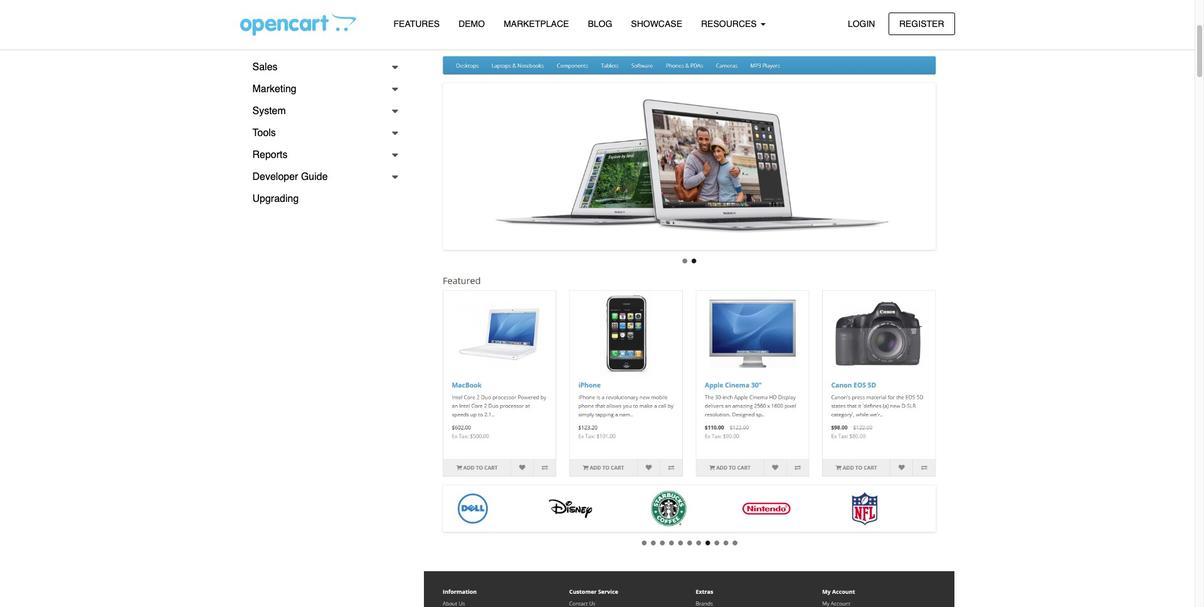 Task type: describe. For each thing, give the bounding box(es) containing it.
developer guide
[[253, 171, 328, 183]]

system
[[253, 105, 286, 117]]

showcase link
[[622, 13, 692, 35]]

marketing
[[253, 83, 297, 95]]

features link
[[384, 13, 449, 35]]

opencart - open source shopping cart solution image
[[240, 13, 356, 36]]

login link
[[838, 12, 886, 35]]

marketplace link
[[495, 13, 579, 35]]

register
[[900, 19, 945, 29]]

reports
[[253, 149, 288, 161]]

sales
[[253, 62, 278, 73]]

catalog link
[[240, 13, 405, 35]]

blog link
[[579, 13, 622, 35]]

upgrading link
[[240, 188, 405, 210]]

tools
[[253, 127, 276, 139]]

register link
[[889, 12, 955, 35]]

extensions link
[[240, 35, 405, 56]]

marketplace
[[504, 19, 569, 29]]

tools link
[[240, 122, 405, 144]]



Task type: vqa. For each thing, say whether or not it's contained in the screenshot.
OpenCart - Open Source Shopping Cart Solution Image
yes



Task type: locate. For each thing, give the bounding box(es) containing it.
upgrading
[[253, 193, 299, 205]]

resources
[[702, 19, 760, 29]]

marketing link
[[240, 78, 405, 100]]

features
[[394, 19, 440, 29]]

developer guide link
[[240, 166, 405, 188]]

system link
[[240, 100, 405, 122]]

sales link
[[240, 56, 405, 78]]

demo link
[[449, 13, 495, 35]]

guide
[[301, 171, 328, 183]]

catalog
[[253, 18, 287, 29]]

blog
[[588, 19, 613, 29]]

showcase
[[632, 19, 683, 29]]

demo
[[459, 19, 485, 29]]

extensions
[[253, 40, 302, 51]]

reports link
[[240, 144, 405, 166]]

login
[[848, 19, 876, 29]]

resources link
[[692, 13, 775, 35]]

developer
[[253, 171, 298, 183]]



